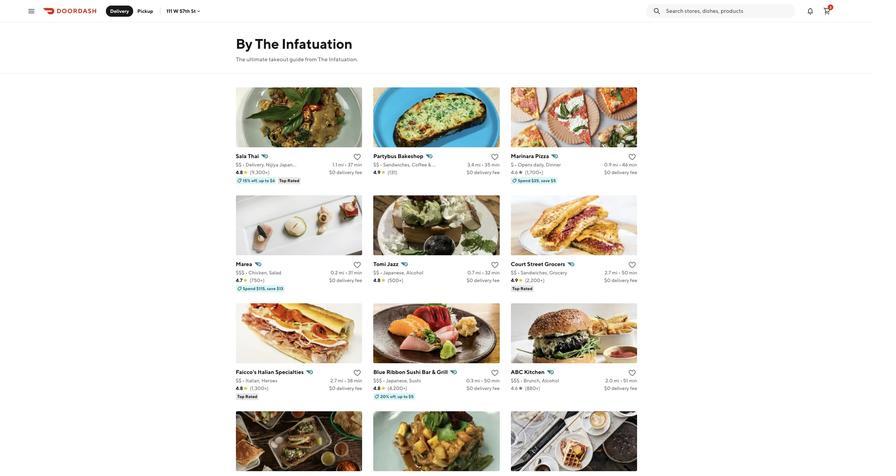 Task type: describe. For each thing, give the bounding box(es) containing it.
top rated for faicco's italian specialties
[[237, 394, 257, 399]]

4.6 for abc kitchen
[[511, 386, 518, 391]]

$0 for marea
[[329, 278, 335, 283]]

ultimate
[[246, 56, 268, 63]]

click to add this store to your saved list image for bakeshop
[[491, 153, 499, 161]]

$0 for faicco's italian specialties
[[329, 386, 335, 391]]

1 horizontal spatial $5
[[551, 178, 556, 183]]

4.9 for partybus bakeshop
[[373, 170, 381, 175]]

top rated for court street grocers
[[512, 286, 532, 291]]

japanese
[[279, 162, 300, 168]]

4.8 for tomi jazz
[[373, 278, 380, 283]]

top for faicco's italian specialties
[[237, 394, 245, 399]]

jazz
[[387, 261, 399, 268]]

4.7
[[236, 278, 243, 283]]

restaurant
[[301, 162, 326, 168]]

court street grocers
[[511, 261, 565, 268]]

mi for marinara pizza
[[613, 162, 618, 168]]

$6
[[270, 178, 275, 183]]

32
[[485, 270, 490, 276]]

0 vertical spatial sushi
[[407, 369, 421, 376]]

3.4 mi • 35 min
[[467, 162, 500, 168]]

2.0 mi • 51 min
[[605, 378, 637, 384]]

$0 delivery fee for court street grocers
[[604, 278, 637, 283]]

37
[[348, 162, 353, 168]]

blue ribbon sushi bar & grill
[[373, 369, 448, 376]]

daily,
[[534, 162, 545, 168]]

st
[[191, 8, 196, 14]]

min for blue ribbon sushi bar & grill
[[491, 378, 500, 384]]

(1,700+)
[[525, 170, 543, 175]]

35
[[485, 162, 490, 168]]

up for $5
[[398, 394, 403, 399]]

51
[[623, 378, 628, 384]]

click to add this store to your saved list image for jazz
[[491, 261, 499, 269]]

pickup
[[137, 8, 153, 14]]

2.7 mi • 38 min
[[330, 378, 362, 384]]

$0 delivery fee for sala thai
[[329, 170, 362, 175]]

alcohol for tomi jazz
[[406, 270, 423, 276]]

$$ • delivery, nijiya japanese restaurant healthy
[[236, 162, 344, 168]]

partybus
[[373, 153, 397, 160]]

(1,300+)
[[250, 386, 269, 391]]

111 w 57th st
[[166, 8, 196, 14]]

grill
[[437, 369, 448, 376]]

0 horizontal spatial the
[[236, 56, 245, 63]]

chicken,
[[248, 270, 268, 276]]

rated for court street grocers
[[520, 286, 532, 291]]

marinara
[[511, 153, 534, 160]]

15%
[[243, 178, 251, 183]]

0 vertical spatial top rated
[[279, 178, 299, 183]]

grocers
[[545, 261, 565, 268]]

abc kitchen
[[511, 369, 545, 376]]

38
[[347, 378, 353, 384]]

111
[[166, 8, 172, 14]]

w
[[173, 8, 179, 14]]

$$ for faicco's
[[236, 378, 242, 384]]

3 button
[[820, 4, 834, 18]]

$0 for blue ribbon sushi bar & grill
[[467, 386, 473, 391]]

4.8 for faicco's italian specialties
[[236, 386, 243, 391]]

$115,
[[256, 286, 266, 291]]

salad
[[269, 270, 281, 276]]

nijiya
[[266, 162, 278, 168]]

111 w 57th st button
[[166, 8, 201, 14]]

tea
[[432, 162, 440, 168]]

heroes
[[261, 378, 277, 384]]

min for marinara pizza
[[629, 162, 637, 168]]

$0 for court street grocers
[[604, 278, 611, 283]]

$$$ for marea
[[236, 270, 244, 276]]

sala
[[236, 153, 247, 160]]

50 for blue ribbon sushi bar & grill
[[484, 378, 490, 384]]

(4,200+)
[[387, 386, 407, 391]]

fee for abc kitchen
[[630, 386, 637, 391]]

japanese, for ribbon
[[386, 378, 408, 384]]

1 horizontal spatial the
[[255, 36, 279, 52]]

2.7 mi • 50 min
[[605, 270, 637, 276]]

spend $25, save $5
[[518, 178, 556, 183]]

$13
[[277, 286, 283, 291]]

street
[[527, 261, 543, 268]]

$$ • japanese, alcohol
[[373, 270, 423, 276]]

$
[[511, 162, 514, 168]]

$$ • sandwiches, coffee & tea
[[373, 162, 440, 168]]

spend for marea
[[243, 286, 255, 291]]

fee for blue ribbon sushi bar & grill
[[493, 386, 500, 391]]

coffee
[[412, 162, 427, 168]]

delivery button
[[106, 5, 133, 17]]

$0 for tomi jazz
[[467, 278, 473, 283]]

by
[[236, 36, 252, 52]]

mi for sala thai
[[338, 162, 344, 168]]

(9,300+)
[[250, 170, 270, 175]]

healthy
[[327, 162, 344, 168]]

grocery
[[549, 270, 567, 276]]

0.9 mi • 46 min
[[604, 162, 637, 168]]

court
[[511, 261, 526, 268]]

takeout
[[269, 56, 288, 63]]

mi for abc kitchen
[[614, 378, 619, 384]]

1.1 mi • 37 min
[[332, 162, 362, 168]]

20% off, up to $5
[[380, 394, 414, 399]]

$0 delivery fee for abc kitchen
[[604, 386, 637, 391]]

fee for faicco's italian specialties
[[355, 386, 362, 391]]

50 for court street grocers
[[621, 270, 628, 276]]

min for marea
[[354, 270, 362, 276]]

$ • opens daily, dinner
[[511, 162, 561, 168]]

mi for partybus bakeshop
[[475, 162, 481, 168]]

click to add this store to your saved list image up 2.0 mi • 51 min
[[628, 369, 637, 377]]

3.4
[[467, 162, 474, 168]]

$0 for sala thai
[[329, 170, 335, 175]]

2 items, open order cart image
[[823, 7, 831, 15]]

57th
[[180, 8, 190, 14]]

$0 for marinara pizza
[[604, 170, 611, 175]]

$$ • sandwiches, grocery
[[511, 270, 567, 276]]

to for $5
[[404, 394, 408, 399]]

2.0
[[605, 378, 613, 384]]

4.9 for court street grocers
[[511, 278, 518, 283]]

japanese, for jazz
[[383, 270, 405, 276]]

0 horizontal spatial $5
[[409, 394, 414, 399]]

delivery for marea
[[336, 278, 354, 283]]

delivery for faicco's italian specialties
[[336, 386, 354, 391]]

$$ for partybus
[[373, 162, 379, 168]]

alcohol for abc kitchen
[[542, 378, 559, 384]]

partybus bakeshop
[[373, 153, 423, 160]]

abc
[[511, 369, 523, 376]]

$0 delivery fee for blue ribbon sushi bar & grill
[[467, 386, 500, 391]]

$0 delivery fee for marea
[[329, 278, 362, 283]]

delivery for marinara pizza
[[612, 170, 629, 175]]

save for marea
[[267, 286, 276, 291]]

marea
[[236, 261, 252, 268]]

faicco's italian specialties
[[236, 369, 304, 376]]

save for marinara pizza
[[541, 178, 550, 183]]

tomi
[[373, 261, 386, 268]]



Task type: vqa. For each thing, say whether or not it's contained in the screenshot.
delicious
no



Task type: locate. For each thing, give the bounding box(es) containing it.
delivery down 2.0 mi • 51 min
[[612, 386, 629, 391]]

0 vertical spatial save
[[541, 178, 550, 183]]

sandwiches,
[[383, 162, 411, 168], [521, 270, 548, 276]]

click to add this store to your saved list image for ribbon
[[491, 369, 499, 377]]

2 vertical spatial rated
[[245, 394, 257, 399]]

mi for marea
[[339, 270, 344, 276]]

kitchen
[[524, 369, 545, 376]]

$$$ • brunch, alcohol
[[511, 378, 559, 384]]

4.8 down faicco's
[[236, 386, 243, 391]]

1 horizontal spatial spend
[[518, 178, 531, 183]]

delivery for blue ribbon sushi bar & grill
[[474, 386, 492, 391]]

0.3 mi • 50 min
[[466, 378, 500, 384]]

sala thai
[[236, 153, 259, 160]]

top rated
[[279, 178, 299, 183], [512, 286, 532, 291], [237, 394, 257, 399]]

infatuation
[[282, 36, 352, 52]]

31
[[348, 270, 353, 276]]

top down the 'court'
[[512, 286, 520, 291]]

fee down 2.7 mi • 50 min
[[630, 278, 637, 283]]

$0 delivery fee down 1.1 mi • 37 min
[[329, 170, 362, 175]]

delivery down 2.7 mi • 38 min
[[336, 386, 354, 391]]

0 horizontal spatial top
[[237, 394, 245, 399]]

$0 delivery fee
[[329, 170, 362, 175], [467, 170, 500, 175], [604, 170, 637, 175], [329, 278, 362, 283], [467, 278, 500, 283], [604, 278, 637, 283], [329, 386, 362, 391], [467, 386, 500, 391], [604, 386, 637, 391]]

$0 delivery fee for tomi jazz
[[467, 278, 500, 283]]

mi for blue ribbon sushi bar & grill
[[475, 378, 480, 384]]

2 horizontal spatial $$$
[[511, 378, 519, 384]]

delivery down 0.3 mi • 50 min
[[474, 386, 492, 391]]

0 horizontal spatial sandwiches,
[[383, 162, 411, 168]]

delivery down 2.7 mi • 50 min
[[612, 278, 629, 283]]

mi for court street grocers
[[612, 270, 617, 276]]

the right from
[[318, 56, 328, 63]]

$0
[[329, 170, 335, 175], [467, 170, 473, 175], [604, 170, 611, 175], [329, 278, 335, 283], [467, 278, 473, 283], [604, 278, 611, 283], [329, 386, 335, 391], [467, 386, 473, 391], [604, 386, 611, 391]]

$$ down 'sala'
[[236, 162, 242, 168]]

$0 delivery fee for partybus bakeshop
[[467, 170, 500, 175]]

$0 down 0.3
[[467, 386, 473, 391]]

brunch,
[[523, 378, 541, 384]]

sushi left bar
[[407, 369, 421, 376]]

save
[[541, 178, 550, 183], [267, 286, 276, 291]]

min for court street grocers
[[629, 270, 637, 276]]

$$$ for blue ribbon sushi bar & grill
[[373, 378, 382, 384]]

save left "$13"
[[267, 286, 276, 291]]

the
[[255, 36, 279, 52], [236, 56, 245, 63], [318, 56, 328, 63]]

0 vertical spatial sandwiches,
[[383, 162, 411, 168]]

(750+)
[[250, 278, 265, 283]]

0.2
[[331, 270, 338, 276]]

0 horizontal spatial rated
[[245, 394, 257, 399]]

min for tomi jazz
[[491, 270, 500, 276]]

&
[[428, 162, 431, 168], [432, 369, 436, 376]]

0 horizontal spatial 4.9
[[373, 170, 381, 175]]

fee down 0.3 mi • 50 min
[[493, 386, 500, 391]]

fee
[[355, 170, 362, 175], [493, 170, 500, 175], [630, 170, 637, 175], [355, 278, 362, 283], [493, 278, 500, 283], [630, 278, 637, 283], [355, 386, 362, 391], [493, 386, 500, 391], [630, 386, 637, 391]]

2 horizontal spatial top rated
[[512, 286, 532, 291]]

click to add this store to your saved list image up 0.9 mi • 46 min
[[628, 153, 637, 161]]

$0 for partybus bakeshop
[[467, 170, 473, 175]]

1 horizontal spatial alcohol
[[542, 378, 559, 384]]

4.6 down $
[[511, 170, 518, 175]]

1 vertical spatial sushi
[[409, 378, 421, 384]]

$0 down "0.9"
[[604, 170, 611, 175]]

spend down (750+)
[[243, 286, 255, 291]]

1 vertical spatial alcohol
[[542, 378, 559, 384]]

1 vertical spatial $5
[[409, 394, 414, 399]]

$$ down the 'court'
[[511, 270, 517, 276]]

by the infatuation
[[236, 36, 352, 52]]

$0 down 0.7
[[467, 278, 473, 283]]

1 vertical spatial japanese,
[[386, 378, 408, 384]]

2 horizontal spatial top
[[512, 286, 520, 291]]

min for partybus bakeshop
[[491, 162, 500, 168]]

$$$ • chicken, salad
[[236, 270, 281, 276]]

4.9 down the 'court'
[[511, 278, 518, 283]]

fee down 0.2 mi • 31 min
[[355, 278, 362, 283]]

4.8 up 20%
[[373, 386, 380, 391]]

0 vertical spatial 50
[[621, 270, 628, 276]]

0 horizontal spatial top rated
[[237, 394, 257, 399]]

fee down 2.7 mi • 38 min
[[355, 386, 362, 391]]

$$ • italian, heroes
[[236, 378, 277, 384]]

click to add this store to your saved list image up 0.2 mi • 31 min
[[353, 261, 361, 269]]

off, right 15%
[[251, 178, 258, 183]]

spend
[[518, 178, 531, 183], [243, 286, 255, 291]]

4.6 down abc
[[511, 386, 518, 391]]

delivery down 0.7 mi • 32 min
[[474, 278, 492, 283]]

specialties
[[275, 369, 304, 376]]

delivery
[[336, 170, 354, 175], [474, 170, 492, 175], [612, 170, 629, 175], [336, 278, 354, 283], [474, 278, 492, 283], [612, 278, 629, 283], [336, 386, 354, 391], [474, 386, 492, 391], [612, 386, 629, 391]]

$0 down 0.2
[[329, 278, 335, 283]]

0 vertical spatial up
[[259, 178, 264, 183]]

4.6
[[511, 170, 518, 175], [511, 386, 518, 391]]

•
[[243, 162, 245, 168], [345, 162, 347, 168], [380, 162, 382, 168], [482, 162, 484, 168], [515, 162, 517, 168], [619, 162, 621, 168], [245, 270, 247, 276], [345, 270, 347, 276], [380, 270, 382, 276], [482, 270, 484, 276], [518, 270, 520, 276], [618, 270, 621, 276], [243, 378, 245, 384], [344, 378, 346, 384], [383, 378, 385, 384], [481, 378, 483, 384], [520, 378, 523, 384], [620, 378, 622, 384]]

1 vertical spatial save
[[267, 286, 276, 291]]

japanese,
[[383, 270, 405, 276], [386, 378, 408, 384]]

top for court street grocers
[[512, 286, 520, 291]]

0 vertical spatial rated
[[287, 178, 299, 183]]

to left $6
[[265, 178, 269, 183]]

fee down 0.7 mi • 32 min
[[493, 278, 500, 283]]

up
[[259, 178, 264, 183], [398, 394, 403, 399]]

1 horizontal spatial 50
[[621, 270, 628, 276]]

0.7
[[467, 270, 475, 276]]

$0 down '3.4'
[[467, 170, 473, 175]]

0 vertical spatial off,
[[251, 178, 258, 183]]

& for coffee
[[428, 162, 431, 168]]

tomi jazz
[[373, 261, 399, 268]]

1 4.6 from the top
[[511, 170, 518, 175]]

0 vertical spatial japanese,
[[383, 270, 405, 276]]

4.8 down tomi
[[373, 278, 380, 283]]

sandwiches, down partybus bakeshop
[[383, 162, 411, 168]]

delivery
[[110, 8, 129, 14]]

$0 for abc kitchen
[[604, 386, 611, 391]]

$0 delivery fee down 2.0 mi • 51 min
[[604, 386, 637, 391]]

0 horizontal spatial spend
[[243, 286, 255, 291]]

top down $$ • italian, heroes
[[237, 394, 245, 399]]

(131)
[[387, 170, 397, 175]]

fee down 1.1 mi • 37 min
[[355, 170, 362, 175]]

min for abc kitchen
[[629, 378, 637, 384]]

2 vertical spatial top
[[237, 394, 245, 399]]

0 horizontal spatial save
[[267, 286, 276, 291]]

save right $25, on the top of the page
[[541, 178, 550, 183]]

click to add this store to your saved list image for specialties
[[353, 369, 361, 377]]

Store search: begin typing to search for stores available on DoorDash text field
[[666, 7, 791, 15]]

$$$ for abc kitchen
[[511, 378, 519, 384]]

$0 down 2.7 mi • 50 min
[[604, 278, 611, 283]]

1 vertical spatial to
[[404, 394, 408, 399]]

20%
[[380, 394, 389, 399]]

up for $6
[[259, 178, 264, 183]]

1 horizontal spatial top rated
[[279, 178, 299, 183]]

4.8 up 15%
[[236, 170, 243, 175]]

delivery down 0.2 mi • 31 min
[[336, 278, 354, 283]]

top rated down (1,300+)
[[237, 394, 257, 399]]

infatuation.
[[329, 56, 358, 63]]

4.9
[[373, 170, 381, 175], [511, 278, 518, 283]]

sandwiches, up (2,200+)
[[521, 270, 548, 276]]

off, for 15%
[[251, 178, 258, 183]]

pizza
[[535, 153, 549, 160]]

click to add this store to your saved list image for grocers
[[628, 261, 637, 269]]

to
[[265, 178, 269, 183], [404, 394, 408, 399]]

46
[[622, 162, 628, 168]]

$$ down partybus
[[373, 162, 379, 168]]

$$ down faicco's
[[236, 378, 242, 384]]

$0 delivery fee for faicco's italian specialties
[[329, 386, 362, 391]]

sandwiches, for bakeshop
[[383, 162, 411, 168]]

0 horizontal spatial 2.7
[[330, 378, 337, 384]]

guide
[[290, 56, 304, 63]]

delivery down 0.9 mi • 46 min
[[612, 170, 629, 175]]

1 horizontal spatial rated
[[287, 178, 299, 183]]

$$
[[236, 162, 242, 168], [373, 162, 379, 168], [373, 270, 379, 276], [511, 270, 517, 276], [236, 378, 242, 384]]

0 vertical spatial spend
[[518, 178, 531, 183]]

fee down 2.0 mi • 51 min
[[630, 386, 637, 391]]

1 vertical spatial sandwiches,
[[521, 270, 548, 276]]

1 vertical spatial up
[[398, 394, 403, 399]]

$$$
[[236, 270, 244, 276], [373, 378, 382, 384], [511, 378, 519, 384]]

sushi
[[407, 369, 421, 376], [409, 378, 421, 384]]

1 vertical spatial off,
[[390, 394, 397, 399]]

fee down 3.4 mi • 35 min
[[493, 170, 500, 175]]

$0 delivery fee down 3.4 mi • 35 min
[[467, 170, 500, 175]]

4.6 for marinara pizza
[[511, 170, 518, 175]]

1 vertical spatial &
[[432, 369, 436, 376]]

fee for sala thai
[[355, 170, 362, 175]]

1 vertical spatial rated
[[520, 286, 532, 291]]

top rated down japanese
[[279, 178, 299, 183]]

mi for faicco's italian specialties
[[338, 378, 343, 384]]

opens
[[518, 162, 533, 168]]

0.9
[[604, 162, 612, 168]]

1 horizontal spatial 2.7
[[605, 270, 611, 276]]

delivery down 1.1 mi • 37 min
[[336, 170, 354, 175]]

delivery for court street grocers
[[612, 278, 629, 283]]

to down (4,200+)
[[404, 394, 408, 399]]

1 horizontal spatial save
[[541, 178, 550, 183]]

click to add this store to your saved list image
[[628, 261, 637, 269], [353, 369, 361, 377], [628, 369, 637, 377]]

$$ for court
[[511, 270, 517, 276]]

from
[[305, 56, 317, 63]]

click to add this store to your saved list image up 2.7 mi • 38 min
[[353, 369, 361, 377]]

alcohol
[[406, 270, 423, 276], [542, 378, 559, 384]]

delivery for abc kitchen
[[612, 386, 629, 391]]

1 vertical spatial top
[[512, 286, 520, 291]]

0 horizontal spatial 50
[[484, 378, 490, 384]]

marinara pizza
[[511, 153, 549, 160]]

pickup button
[[133, 5, 157, 17]]

off, right 20%
[[390, 394, 397, 399]]

0 horizontal spatial off,
[[251, 178, 258, 183]]

$0 down 2.7 mi • 38 min
[[329, 386, 335, 391]]

2.7 for grocers
[[605, 270, 611, 276]]

1 vertical spatial spend
[[243, 286, 255, 291]]

click to add this store to your saved list image up 2.7 mi • 50 min
[[628, 261, 637, 269]]

$$$ up 4.7
[[236, 270, 244, 276]]

1 horizontal spatial up
[[398, 394, 403, 399]]

1 horizontal spatial $$$
[[373, 378, 382, 384]]

spend for marinara pizza
[[518, 178, 531, 183]]

1 horizontal spatial 4.9
[[511, 278, 518, 283]]

notification bell image
[[806, 7, 814, 15]]

click to add this store to your saved list image up 0.7 mi • 32 min
[[491, 261, 499, 269]]

0 vertical spatial top
[[279, 178, 287, 183]]

1 vertical spatial 50
[[484, 378, 490, 384]]

fee for court street grocers
[[630, 278, 637, 283]]

up down (9,300+)
[[259, 178, 264, 183]]

open menu image
[[27, 7, 36, 15]]

to for $6
[[265, 178, 269, 183]]

$0 delivery fee down 0.9 mi • 46 min
[[604, 170, 637, 175]]

1 vertical spatial top rated
[[512, 286, 532, 291]]

$0 down 1.1
[[329, 170, 335, 175]]

(500+)
[[387, 278, 403, 283]]

0 vertical spatial alcohol
[[406, 270, 423, 276]]

fee for marea
[[355, 278, 362, 283]]

sandwiches, for street
[[521, 270, 548, 276]]

click to add this store to your saved list image up 1.1 mi • 37 min
[[353, 153, 361, 161]]

off, for 20%
[[390, 394, 397, 399]]

1 horizontal spatial sandwiches,
[[521, 270, 548, 276]]

japanese, up (4,200+)
[[386, 378, 408, 384]]

$0 delivery fee down 0.3 mi • 50 min
[[467, 386, 500, 391]]

$0 down the 2.0
[[604, 386, 611, 391]]

2.7
[[605, 270, 611, 276], [330, 378, 337, 384]]

top
[[279, 178, 287, 183], [512, 286, 520, 291], [237, 394, 245, 399]]

1 vertical spatial 4.9
[[511, 278, 518, 283]]

(2,200+)
[[525, 278, 545, 283]]

& left tea
[[428, 162, 431, 168]]

0 horizontal spatial $$$
[[236, 270, 244, 276]]

0 vertical spatial 4.6
[[511, 170, 518, 175]]

spend left $25, on the top of the page
[[518, 178, 531, 183]]

delivery down 3.4 mi • 35 min
[[474, 170, 492, 175]]

sushi down blue ribbon sushi bar & grill
[[409, 378, 421, 384]]

click to add this store to your saved list image for thai
[[353, 153, 361, 161]]

min for faicco's italian specialties
[[354, 378, 362, 384]]

top right $6
[[279, 178, 287, 183]]

2 vertical spatial top rated
[[237, 394, 257, 399]]

fee for partybus bakeshop
[[493, 170, 500, 175]]

click to add this store to your saved list image up 3.4 mi • 35 min
[[491, 153, 499, 161]]

$$$ down abc
[[511, 378, 519, 384]]

fee for tomi jazz
[[493, 278, 500, 283]]

$$ for sala
[[236, 162, 242, 168]]

0.7 mi • 32 min
[[467, 270, 500, 276]]

$$ for tomi
[[373, 270, 379, 276]]

italian,
[[246, 378, 261, 384]]

blue
[[373, 369, 385, 376]]

2.7 for specialties
[[330, 378, 337, 384]]

0 horizontal spatial alcohol
[[406, 270, 423, 276]]

$5 down $$$ • japanese, sushi
[[409, 394, 414, 399]]

1 vertical spatial 4.6
[[511, 386, 518, 391]]

0 vertical spatial to
[[265, 178, 269, 183]]

$25,
[[531, 178, 540, 183]]

the ultimate takeout guide from the infatuation.
[[236, 56, 358, 63]]

4.9 left (131) at the left top of page
[[373, 170, 381, 175]]

1 vertical spatial 2.7
[[330, 378, 337, 384]]

0 horizontal spatial up
[[259, 178, 264, 183]]

top rated down (2,200+)
[[512, 286, 532, 291]]

delivery for tomi jazz
[[474, 278, 492, 283]]

$$$ down blue
[[373, 378, 382, 384]]

$0 delivery fee down 0.7 mi • 32 min
[[467, 278, 500, 283]]

0 vertical spatial $5
[[551, 178, 556, 183]]

click to add this store to your saved list image for pizza
[[628, 153, 637, 161]]

$$ down tomi
[[373, 270, 379, 276]]

(880+)
[[525, 386, 540, 391]]

0 horizontal spatial &
[[428, 162, 431, 168]]

faicco's
[[236, 369, 257, 376]]

4.8
[[236, 170, 243, 175], [373, 278, 380, 283], [236, 386, 243, 391], [373, 386, 380, 391]]

spend $115, save $13
[[243, 286, 283, 291]]

rated down (1,300+)
[[245, 394, 257, 399]]

the down the by
[[236, 56, 245, 63]]

japanese, up (500+)
[[383, 270, 405, 276]]

0.2 mi • 31 min
[[331, 270, 362, 276]]

1 horizontal spatial to
[[404, 394, 408, 399]]

$5 down dinner
[[551, 178, 556, 183]]

fee for marinara pizza
[[630, 170, 637, 175]]

$5
[[551, 178, 556, 183], [409, 394, 414, 399]]

click to add this store to your saved list image up 0.3 mi • 50 min
[[491, 369, 499, 377]]

fee down 0.9 mi • 46 min
[[630, 170, 637, 175]]

min for sala thai
[[354, 162, 362, 168]]

0 vertical spatial 4.9
[[373, 170, 381, 175]]

2 horizontal spatial rated
[[520, 286, 532, 291]]

2 4.6 from the top
[[511, 386, 518, 391]]

rated down "$$ • delivery, nijiya japanese restaurant healthy"
[[287, 178, 299, 183]]

click to add this store to your saved list image
[[353, 153, 361, 161], [491, 153, 499, 161], [628, 153, 637, 161], [353, 261, 361, 269], [491, 261, 499, 269], [491, 369, 499, 377]]

delivery for sala thai
[[336, 170, 354, 175]]

15% off, up to $6
[[243, 178, 275, 183]]

$0 delivery fee down 0.2 mi • 31 min
[[329, 278, 362, 283]]

rated for faicco's italian specialties
[[245, 394, 257, 399]]

dinner
[[546, 162, 561, 168]]

3
[[830, 5, 832, 9]]

1 horizontal spatial &
[[432, 369, 436, 376]]

2 horizontal spatial the
[[318, 56, 328, 63]]

1 horizontal spatial off,
[[390, 394, 397, 399]]

0 vertical spatial 2.7
[[605, 270, 611, 276]]

$0 delivery fee for marinara pizza
[[604, 170, 637, 175]]

the up ultimate
[[255, 36, 279, 52]]

4.8 for blue ribbon sushi bar & grill
[[373, 386, 380, 391]]

& right bar
[[432, 369, 436, 376]]

delivery for partybus bakeshop
[[474, 170, 492, 175]]

$0 delivery fee down 2.7 mi • 38 min
[[329, 386, 362, 391]]

mi for tomi jazz
[[476, 270, 481, 276]]

up down (4,200+)
[[398, 394, 403, 399]]

rated down (2,200+)
[[520, 286, 532, 291]]

4.8 for sala thai
[[236, 170, 243, 175]]

0 horizontal spatial to
[[265, 178, 269, 183]]

$0 delivery fee down 2.7 mi • 50 min
[[604, 278, 637, 283]]

1.1
[[332, 162, 337, 168]]

bakeshop
[[398, 153, 423, 160]]

0 vertical spatial &
[[428, 162, 431, 168]]

italian
[[258, 369, 274, 376]]

1 horizontal spatial top
[[279, 178, 287, 183]]



